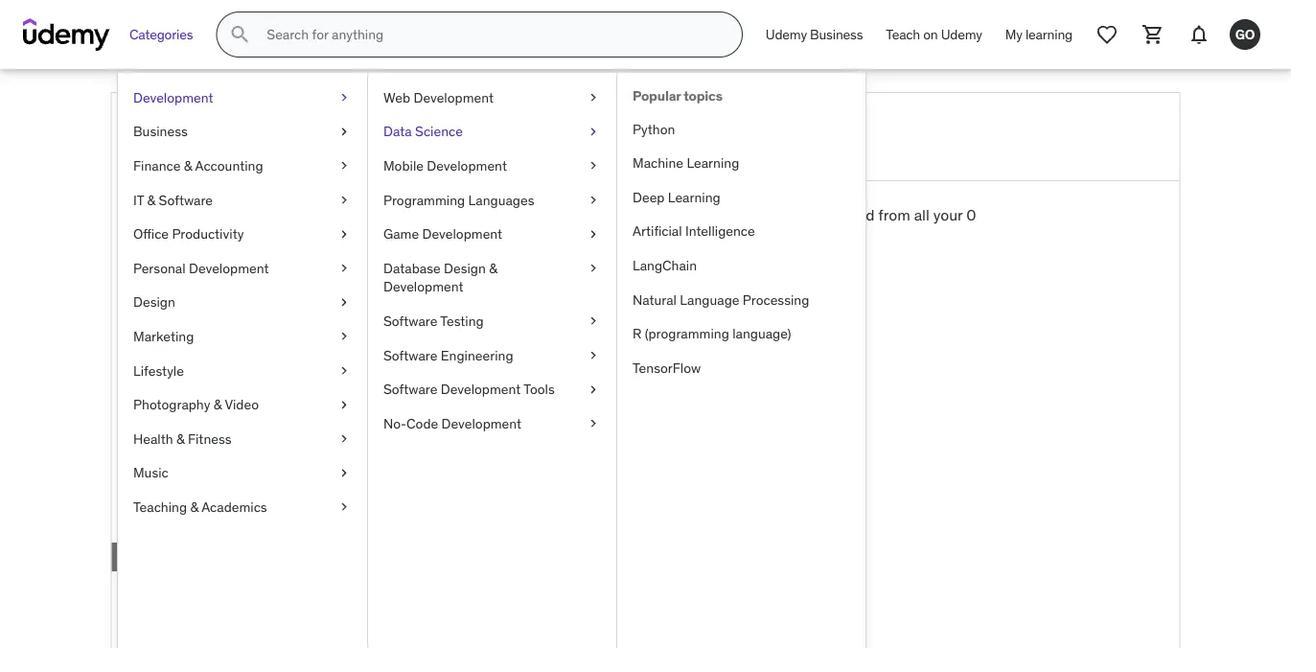 Task type: describe. For each thing, give the bounding box(es) containing it.
xsmall image for office productivity
[[337, 225, 352, 244]]

go link
[[1223, 12, 1269, 58]]

popular topics
[[633, 87, 723, 105]]

r (programming language) link
[[618, 317, 866, 351]]

Search for anything text field
[[263, 18, 719, 51]]

from
[[879, 205, 911, 225]]

teaching & academics link
[[118, 490, 367, 524]]

2 you from the left
[[707, 205, 732, 225]]

teach on udemy link
[[875, 12, 994, 58]]

office productivity
[[133, 225, 244, 243]]

and
[[523, 226, 549, 246]]

mobile development
[[384, 157, 507, 174]]

software for software development tools
[[384, 381, 438, 398]]

udemy image
[[23, 18, 110, 51]]

data
[[384, 123, 412, 140]]

api
[[127, 518, 151, 537]]

xsmall image for no-code development
[[586, 414, 601, 433]]

view public profile profile photo account security subscriptions payment methods privacy notifications api clients
[[127, 285, 252, 537]]

personal development
[[133, 259, 269, 277]]

tensorflow link
[[618, 351, 866, 385]]

video
[[225, 396, 259, 413]]

xsmall image for design
[[337, 293, 352, 312]]

software development tools
[[384, 381, 555, 398]]

mobile
[[384, 157, 424, 174]]

udemy inside 'teach on udemy' link
[[941, 26, 983, 43]]

database
[[384, 259, 441, 277]]

clients
[[155, 518, 200, 537]]

software testing
[[384, 312, 484, 330]]

music link
[[118, 456, 367, 490]]

game development
[[384, 225, 503, 243]]

xsmall image for game development
[[586, 225, 601, 244]]

machine
[[633, 154, 684, 172]]

submit search image
[[229, 23, 252, 46]]

artificial intelligence link
[[618, 214, 866, 249]]

mobile development link
[[368, 149, 617, 183]]

engineering
[[441, 346, 514, 364]]

& for academics
[[190, 498, 199, 516]]

your for account
[[680, 144, 710, 164]]

design inside database design & development
[[444, 259, 486, 277]]

development down programming languages on the left top of page
[[423, 225, 503, 243]]

data science
[[384, 123, 463, 140]]

1 vertical spatial will
[[552, 226, 575, 246]]

xsmall image for marketing
[[337, 327, 352, 346]]

2 horizontal spatial your
[[934, 205, 963, 225]]

subscriptions
[[127, 401, 221, 421]]

office
[[133, 225, 169, 243]]

software engineering link
[[368, 338, 617, 372]]

natural language processing link
[[618, 283, 866, 317]]

xsmall image for programming languages
[[586, 191, 601, 209]]

development up programming languages on the left top of page
[[427, 157, 507, 174]]

deep learning link
[[618, 180, 866, 214]]

intelligence
[[686, 223, 755, 240]]

natural
[[633, 291, 677, 308]]

web
[[384, 89, 411, 106]]

development link
[[118, 81, 367, 115]]

no-
[[384, 415, 407, 432]]

lifestyle
[[133, 362, 184, 379]]

0 vertical spatial will
[[735, 205, 758, 225]]

development down software development tools link
[[442, 415, 522, 432]]

xsmall image for database design & development
[[586, 259, 601, 278]]

my learning
[[1006, 26, 1073, 43]]

web development
[[384, 89, 494, 106]]

data science element
[[617, 73, 866, 649]]

learning for deep learning
[[668, 188, 721, 206]]

view public profile link
[[112, 280, 318, 309]]

software for software testing
[[384, 312, 438, 330]]

categories
[[129, 26, 193, 43]]

topics
[[684, 87, 723, 105]]

personal development link
[[118, 251, 367, 285]]

1 you from the left
[[544, 205, 568, 225]]

xsmall image for software development tools
[[586, 380, 601, 399]]

warning:
[[462, 205, 528, 225]]

finance & accounting
[[133, 157, 263, 174]]

public
[[163, 285, 205, 304]]

software for software engineering
[[384, 346, 438, 364]]

tensorflow
[[633, 359, 701, 376]]

development down engineering
[[441, 381, 521, 398]]

xsmall image for health & fitness
[[337, 430, 352, 448]]

xsmall image for software testing
[[586, 312, 601, 331]]

machine learning link
[[618, 146, 866, 180]]

learning for machine learning
[[687, 154, 740, 172]]

software inside the it & software "link"
[[159, 191, 213, 208]]

languages
[[469, 191, 535, 208]]

profile
[[209, 285, 252, 304]]

xsmall image for music
[[337, 464, 352, 483]]

it
[[133, 191, 144, 208]]

1 vertical spatial go
[[192, 147, 238, 185]]

deep
[[633, 188, 665, 206]]

marketing link
[[118, 320, 367, 354]]

photo link
[[112, 339, 318, 368]]

photography & video
[[133, 396, 259, 413]]

categories button
[[118, 12, 205, 58]]

all
[[915, 205, 930, 225]]

xsmall image for business
[[337, 122, 352, 141]]

deep learning
[[633, 188, 721, 206]]

business link
[[118, 115, 367, 149]]

processing
[[743, 291, 810, 308]]

office productivity link
[[118, 217, 367, 251]]

artificial intelligence
[[633, 223, 755, 240]]

programming languages
[[384, 191, 535, 208]]

development up science
[[414, 89, 494, 106]]

xsmall image for photography & video
[[337, 395, 352, 414]]

no-code development link
[[368, 407, 617, 441]]

1 vertical spatial business
[[133, 123, 188, 140]]

notifications
[[127, 489, 214, 508]]

your for you
[[612, 205, 641, 225]]



Task type: vqa. For each thing, say whether or not it's contained in the screenshot.
the & inside Teaching & Academics link
yes



Task type: locate. For each thing, give the bounding box(es) containing it.
1 horizontal spatial business
[[811, 26, 863, 43]]

design up profile
[[133, 294, 175, 311]]

will left the be
[[735, 205, 758, 225]]

& right it
[[147, 191, 156, 208]]

xsmall image for software engineering
[[586, 346, 601, 365]]

xsmall image
[[586, 88, 601, 107], [586, 122, 601, 141], [586, 225, 601, 244], [337, 259, 352, 278], [586, 312, 601, 331], [586, 346, 601, 365], [337, 498, 352, 517]]

methods
[[191, 430, 252, 450]]

view
[[127, 285, 160, 304]]

xsmall image for web development
[[586, 88, 601, 107]]

close down python
[[638, 144, 676, 164]]

xsmall image for teaching & academics
[[337, 498, 352, 517]]

0 horizontal spatial your
[[612, 205, 641, 225]]

xsmall image inside design link
[[337, 293, 352, 312]]

account inside close account close your account permanently.
[[713, 144, 768, 164]]

game development link
[[368, 217, 617, 251]]

1 horizontal spatial design
[[444, 259, 486, 277]]

udemy inside udemy business link
[[766, 26, 807, 43]]

1 vertical spatial learning
[[668, 188, 721, 206]]

xsmall image inside teaching & academics link
[[337, 498, 352, 517]]

account inside the view public profile profile photo account security subscriptions payment methods privacy notifications api clients
[[127, 372, 184, 392]]

design link
[[118, 285, 367, 320]]

2 vertical spatial close
[[473, 276, 513, 295]]

notifications image
[[1188, 23, 1211, 46]]

1 vertical spatial close
[[638, 144, 676, 164]]

productivity
[[172, 225, 244, 243]]

business left teach
[[811, 26, 863, 43]]

courses,
[[462, 226, 519, 246]]

unsubscribed
[[782, 205, 875, 225]]

science
[[415, 123, 463, 140]]

python link
[[618, 112, 866, 146]]

design down 'game development'
[[444, 259, 486, 277]]

xsmall image inside photography & video link
[[337, 395, 352, 414]]

access
[[610, 226, 657, 246]]

security
[[187, 372, 244, 392]]

langchain
[[633, 257, 697, 274]]

xsmall image inside data science link
[[586, 122, 601, 141]]

account inside close account close your account permanently.
[[737, 107, 827, 136]]

account down and
[[517, 276, 574, 295]]

2 udemy from the left
[[941, 26, 983, 43]]

natural language processing
[[633, 291, 810, 308]]

xsmall image for finance & accounting
[[337, 157, 352, 175]]

software inside software engineering link
[[384, 346, 438, 364]]

orlando
[[204, 238, 262, 258]]

go
[[1236, 26, 1256, 43], [192, 147, 238, 185]]

0 horizontal spatial you
[[544, 205, 568, 225]]

development inside database design & development
[[384, 278, 464, 295]]

on
[[924, 26, 938, 43]]

privacy
[[127, 459, 177, 479]]

1 horizontal spatial your
[[680, 144, 710, 164]]

0 horizontal spatial udemy
[[766, 26, 807, 43]]

0 horizontal spatial design
[[133, 294, 175, 311]]

development down 'orlando'
[[189, 259, 269, 277]]

your up access
[[612, 205, 641, 225]]

permanently.
[[772, 144, 861, 164]]

1 horizontal spatial account
[[713, 144, 768, 164]]

xsmall image inside web development link
[[586, 88, 601, 107]]

0 horizontal spatial account
[[127, 372, 184, 392]]

my learning link
[[994, 12, 1085, 58]]

code
[[407, 415, 438, 432]]

payment methods link
[[112, 426, 318, 455]]

0 vertical spatial design
[[444, 259, 486, 277]]

account up the permanently. on the right top of the page
[[737, 107, 827, 136]]

payment
[[127, 430, 188, 450]]

it & software
[[133, 191, 213, 208]]

marketing
[[133, 328, 194, 345]]

& inside "link"
[[147, 191, 156, 208]]

& for video
[[214, 396, 222, 413]]

finance
[[133, 157, 181, 174]]

udemy business
[[766, 26, 863, 43]]

xsmall image inside software testing link
[[586, 312, 601, 331]]

close up software testing link
[[473, 276, 513, 295]]

& for fitness
[[176, 430, 185, 447]]

account
[[713, 144, 768, 164], [517, 276, 574, 295]]

software up "software engineering" at the bottom left
[[384, 312, 438, 330]]

teaching
[[133, 498, 187, 516]]

1 horizontal spatial you
[[707, 205, 732, 225]]

account inside close account button
[[517, 276, 574, 295]]

software up office productivity
[[159, 191, 213, 208]]

1 horizontal spatial udemy
[[941, 26, 983, 43]]

0 vertical spatial account
[[737, 107, 827, 136]]

software engineering
[[384, 346, 514, 364]]

xsmall image for mobile development
[[586, 157, 601, 175]]

database design & development
[[384, 259, 498, 295]]

software inside software development tools link
[[384, 381, 438, 398]]

& for accounting
[[184, 157, 192, 174]]

xsmall image inside the it & software "link"
[[337, 191, 352, 209]]

& right the finance
[[184, 157, 192, 174]]

& inside database design & development
[[489, 259, 498, 277]]

my
[[1006, 26, 1023, 43]]

& for software
[[147, 191, 156, 208]]

xsmall image inside office productivity link
[[337, 225, 352, 244]]

xsmall image for it & software
[[337, 191, 352, 209]]

if you close your account, you will be unsubscribed from all your 0 courses, and will lose access forever.
[[462, 205, 977, 246]]

0 horizontal spatial account
[[517, 276, 574, 295]]

learning up artificial intelligence
[[668, 188, 721, 206]]

shopping cart with 0 items image
[[1142, 23, 1165, 46]]

close account close your account permanently.
[[638, 107, 861, 164]]

1 vertical spatial account
[[517, 276, 574, 295]]

& down security
[[214, 396, 222, 413]]

profile link
[[112, 309, 318, 339]]

learning down python link on the top of page
[[687, 154, 740, 172]]

api clients link
[[112, 513, 318, 543]]

0 horizontal spatial business
[[133, 123, 188, 140]]

xsmall image for lifestyle
[[337, 361, 352, 380]]

learning
[[687, 154, 740, 172], [668, 188, 721, 206]]

will right and
[[552, 226, 575, 246]]

artificial
[[633, 223, 682, 240]]

1 vertical spatial design
[[133, 294, 175, 311]]

teaching & academics
[[133, 498, 267, 516]]

xsmall image inside development link
[[337, 88, 352, 107]]

account security link
[[112, 368, 318, 397]]

subscriptions link
[[112, 397, 318, 426]]

software down software testing
[[384, 346, 438, 364]]

account
[[737, 107, 827, 136], [127, 372, 184, 392]]

0 horizontal spatial will
[[552, 226, 575, 246]]

langchain link
[[618, 249, 866, 283]]

close inside button
[[473, 276, 513, 295]]

your inside close account close your account permanently.
[[680, 144, 710, 164]]

xsmall image inside business link
[[337, 122, 352, 141]]

software inside software testing link
[[384, 312, 438, 330]]

1 horizontal spatial account
[[737, 107, 827, 136]]

xsmall image inside database design & development link
[[586, 259, 601, 278]]

lifestyle link
[[118, 354, 367, 388]]

xsmall image
[[337, 88, 352, 107], [337, 122, 352, 141], [337, 157, 352, 175], [586, 157, 601, 175], [337, 191, 352, 209], [586, 191, 601, 209], [337, 225, 352, 244], [586, 259, 601, 278], [337, 293, 352, 312], [337, 327, 352, 346], [337, 361, 352, 380], [586, 380, 601, 399], [337, 395, 352, 414], [586, 414, 601, 433], [337, 430, 352, 448], [337, 464, 352, 483]]

xsmall image inside music link
[[337, 464, 352, 483]]

0 vertical spatial close
[[672, 107, 733, 136]]

wishlist image
[[1096, 23, 1119, 46]]

& right health
[[176, 430, 185, 447]]

your up the deep learning
[[680, 144, 710, 164]]

finance & accounting link
[[118, 149, 367, 183]]

xsmall image inside no-code development link
[[586, 414, 601, 433]]

music
[[133, 464, 169, 481]]

1 horizontal spatial go
[[1236, 26, 1256, 43]]

no-code development
[[384, 415, 522, 432]]

close account button
[[462, 263, 586, 309]]

development down categories dropdown button
[[133, 89, 213, 106]]

& down the courses,
[[489, 259, 498, 277]]

photo
[[127, 343, 168, 363]]

1 horizontal spatial will
[[735, 205, 758, 225]]

close for account
[[473, 276, 513, 295]]

if
[[531, 205, 540, 225]]

& up 'clients'
[[190, 498, 199, 516]]

xsmall image inside finance & accounting link
[[337, 157, 352, 175]]

teach
[[886, 26, 921, 43]]

r (programming language)
[[633, 325, 792, 342]]

data science link
[[368, 115, 617, 149]]

1 udemy from the left
[[766, 26, 807, 43]]

close down topics
[[672, 107, 733, 136]]

0 horizontal spatial go
[[192, 147, 238, 185]]

lose
[[578, 226, 606, 246]]

be
[[761, 205, 779, 225]]

programming languages link
[[368, 183, 617, 217]]

python
[[633, 120, 676, 137]]

account up photography
[[127, 372, 184, 392]]

xsmall image inside software engineering link
[[586, 346, 601, 365]]

& inside 'link'
[[176, 430, 185, 447]]

0 vertical spatial account
[[713, 144, 768, 164]]

your left the 0
[[934, 205, 963, 225]]

xsmall image for personal development
[[337, 259, 352, 278]]

r
[[633, 325, 642, 342]]

academics
[[202, 498, 267, 516]]

xsmall image inside "mobile development" link
[[586, 157, 601, 175]]

xsmall image inside "game development" link
[[586, 225, 601, 244]]

xsmall image inside the programming languages link
[[586, 191, 601, 209]]

xsmall image inside personal development link
[[337, 259, 352, 278]]

0 vertical spatial go
[[1236, 26, 1256, 43]]

learning inside machine learning link
[[687, 154, 740, 172]]

personal
[[133, 259, 186, 277]]

close
[[572, 205, 608, 225]]

xsmall image inside marketing "link"
[[337, 327, 352, 346]]

account up deep learning link
[[713, 144, 768, 164]]

xsmall image for data science
[[586, 122, 601, 141]]

health
[[133, 430, 173, 447]]

0
[[967, 205, 977, 225]]

xsmall image inside software development tools link
[[586, 380, 601, 399]]

account,
[[645, 205, 704, 225]]

language)
[[733, 325, 792, 342]]

software up code
[[384, 381, 438, 398]]

gary
[[168, 238, 201, 258]]

xsmall image inside the health & fitness 'link'
[[337, 430, 352, 448]]

learning
[[1026, 26, 1073, 43]]

fitness
[[188, 430, 232, 447]]

xsmall image inside lifestyle 'link'
[[337, 361, 352, 380]]

business up the finance
[[133, 123, 188, 140]]

1 vertical spatial account
[[127, 372, 184, 392]]

tools
[[524, 381, 555, 398]]

0 vertical spatial business
[[811, 26, 863, 43]]

health & fitness link
[[118, 422, 367, 456]]

it & software link
[[118, 183, 367, 217]]

xsmall image for development
[[337, 88, 352, 107]]

software development tools link
[[368, 372, 617, 407]]

development down database
[[384, 278, 464, 295]]

0 vertical spatial learning
[[687, 154, 740, 172]]

close for account
[[672, 107, 733, 136]]

learning inside deep learning link
[[668, 188, 721, 206]]

photography & video link
[[118, 388, 367, 422]]



